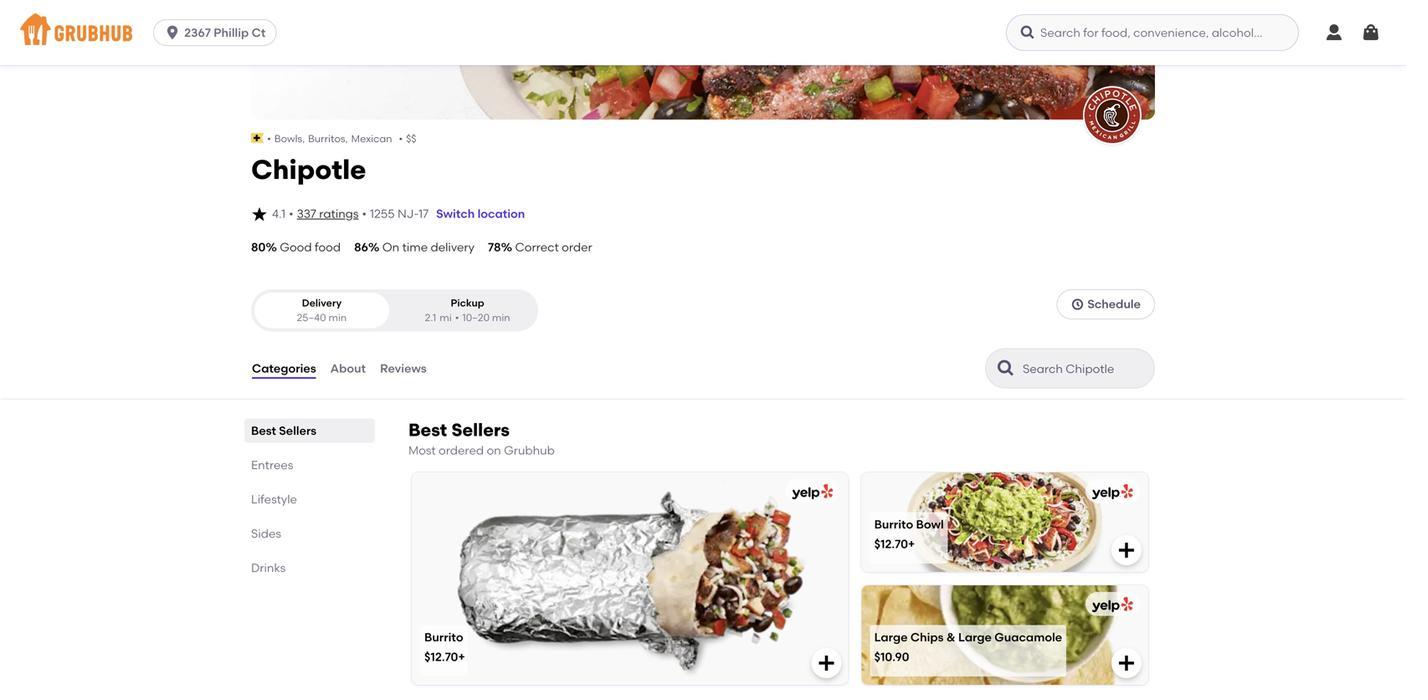 Task type: describe. For each thing, give the bounding box(es) containing it.
lifestyle
[[251, 493, 297, 507]]

delivery
[[302, 297, 342, 309]]

&
[[947, 631, 956, 645]]

yelp image for large
[[1089, 598, 1133, 613]]

search icon image
[[996, 359, 1016, 379]]

burrito bowl $12.70 +
[[874, 518, 944, 552]]

2367 phillip ct
[[184, 26, 266, 40]]

categories button
[[251, 339, 317, 399]]

svg image inside main navigation navigation
[[1019, 24, 1036, 41]]

Search for food, convenience, alcohol... search field
[[1006, 14, 1299, 51]]

ordered
[[439, 444, 484, 458]]

17
[[419, 207, 429, 221]]

2.1
[[425, 312, 436, 324]]

phillip
[[214, 26, 249, 40]]

1255
[[370, 207, 395, 221]]

min inside delivery 25–40 min
[[328, 312, 347, 324]]

25–40
[[297, 312, 326, 324]]

80
[[251, 240, 266, 255]]

bowls,
[[274, 133, 305, 145]]

correct order
[[515, 240, 592, 255]]

about button
[[329, 339, 367, 399]]

main navigation navigation
[[0, 0, 1406, 65]]

burrito $12.70 +
[[424, 631, 465, 665]]

+ inside burrito $12.70 +
[[458, 650, 465, 665]]

chipotle
[[251, 153, 366, 186]]

svg image inside 2367 phillip ct button
[[164, 24, 181, 41]]

$$
[[406, 133, 416, 145]]

switch
[[436, 207, 475, 221]]

+ inside "burrito bowl $12.70 +"
[[908, 537, 915, 552]]

• 1255 nj-17 switch location
[[362, 207, 525, 221]]

ratings
[[319, 207, 359, 221]]

option group containing delivery 25–40 min
[[251, 290, 538, 332]]

4.1 • 337 ratings
[[272, 207, 359, 221]]

reviews button
[[379, 339, 427, 399]]

sellers for best sellers
[[279, 424, 316, 438]]

entrees
[[251, 458, 293, 473]]

food
[[315, 240, 341, 255]]

good food
[[280, 240, 341, 255]]

most
[[408, 444, 436, 458]]

4.1
[[272, 207, 286, 221]]

large chips & large guacamole $10.90
[[874, 631, 1062, 665]]

burrito for $12.70
[[874, 518, 913, 532]]

pickup 2.1 mi • 10–20 min
[[425, 297, 510, 324]]

• right subscription pass icon
[[267, 133, 271, 145]]

best sellers most ordered on grubhub
[[408, 420, 555, 458]]

bowl
[[916, 518, 944, 532]]

$12.70 inside burrito $12.70 +
[[424, 650, 458, 665]]

schedule button
[[1057, 290, 1155, 320]]

burritos,
[[308, 133, 348, 145]]

delivery
[[431, 240, 475, 255]]

• right 4.1
[[289, 207, 294, 221]]



Task type: locate. For each thing, give the bounding box(es) containing it.
1 vertical spatial +
[[458, 650, 465, 665]]

yelp image for +
[[1089, 485, 1133, 500]]

0 horizontal spatial min
[[328, 312, 347, 324]]

0 vertical spatial +
[[908, 537, 915, 552]]

categories
[[252, 362, 316, 376]]

1 vertical spatial svg image
[[1071, 298, 1084, 311]]

about
[[330, 362, 366, 376]]

1 horizontal spatial large
[[958, 631, 992, 645]]

best
[[408, 420, 447, 441], [251, 424, 276, 438]]

burrito
[[874, 518, 913, 532], [424, 631, 463, 645]]

1 horizontal spatial burrito
[[874, 518, 913, 532]]

1 horizontal spatial best
[[408, 420, 447, 441]]

• left $$
[[399, 133, 403, 145]]

0 horizontal spatial large
[[874, 631, 908, 645]]

sellers for best sellers most ordered on grubhub
[[451, 420, 510, 441]]

1 min from the left
[[328, 312, 347, 324]]

86
[[354, 240, 368, 255]]

on time delivery
[[382, 240, 475, 255]]

sellers up entrees
[[279, 424, 316, 438]]

best for best sellers most ordered on grubhub
[[408, 420, 447, 441]]

burrito inside burrito $12.70 +
[[424, 631, 463, 645]]

2 large from the left
[[958, 631, 992, 645]]

0 vertical spatial svg image
[[1019, 24, 1036, 41]]

time
[[402, 240, 428, 255]]

0 horizontal spatial svg image
[[1019, 24, 1036, 41]]

drinks
[[251, 561, 286, 576]]

reviews
[[380, 362, 427, 376]]

burrito for +
[[424, 631, 463, 645]]

chips
[[911, 631, 944, 645]]

0 horizontal spatial burrito
[[424, 631, 463, 645]]

sides
[[251, 527, 281, 541]]

mi
[[440, 312, 452, 324]]

min inside pickup 2.1 mi • 10–20 min
[[492, 312, 510, 324]]

svg image
[[1324, 23, 1344, 43], [1361, 23, 1381, 43], [164, 24, 181, 41], [251, 206, 268, 223], [1117, 541, 1137, 561], [817, 654, 837, 674], [1117, 654, 1137, 674]]

0 horizontal spatial best
[[251, 424, 276, 438]]

$12.70
[[874, 537, 908, 552], [424, 650, 458, 665]]

nj-
[[398, 207, 419, 221]]

Search Chipotle search field
[[1021, 361, 1149, 377]]

sellers up the on
[[451, 420, 510, 441]]

1 horizontal spatial sellers
[[451, 420, 510, 441]]

ct
[[252, 26, 266, 40]]

sellers inside best sellers most ordered on grubhub
[[451, 420, 510, 441]]

1 horizontal spatial svg image
[[1071, 298, 1084, 311]]

78
[[488, 240, 501, 255]]

2367 phillip ct button
[[153, 19, 283, 46]]

switch location button
[[429, 196, 533, 233]]

• right mi
[[455, 312, 459, 324]]

sellers
[[451, 420, 510, 441], [279, 424, 316, 438]]

subscription pass image
[[251, 133, 264, 143]]

min
[[328, 312, 347, 324], [492, 312, 510, 324]]

on
[[382, 240, 399, 255]]

large up $10.90
[[874, 631, 908, 645]]

• inside pickup 2.1 mi • 10–20 min
[[455, 312, 459, 324]]

10–20
[[462, 312, 490, 324]]

1 vertical spatial burrito
[[424, 631, 463, 645]]

337
[[297, 207, 316, 221]]

min right 10–20 on the left top of page
[[492, 312, 510, 324]]

best up most
[[408, 420, 447, 441]]

1 large from the left
[[874, 631, 908, 645]]

$12.70 inside "burrito bowl $12.70 +"
[[874, 537, 908, 552]]

0 vertical spatial $12.70
[[874, 537, 908, 552]]

correct
[[515, 240, 559, 255]]

0 vertical spatial burrito
[[874, 518, 913, 532]]

$10.90
[[874, 650, 909, 665]]

schedule
[[1087, 297, 1141, 312]]

best inside best sellers most ordered on grubhub
[[408, 420, 447, 441]]

min down delivery
[[328, 312, 347, 324]]

0 horizontal spatial +
[[458, 650, 465, 665]]

0 horizontal spatial sellers
[[279, 424, 316, 438]]

2 min from the left
[[492, 312, 510, 324]]

+
[[908, 537, 915, 552], [458, 650, 465, 665]]

1 vertical spatial $12.70
[[424, 650, 458, 665]]

2367
[[184, 26, 211, 40]]

svg image inside schedule button
[[1071, 298, 1084, 311]]

guacamole
[[995, 631, 1062, 645]]

• left 1255
[[362, 207, 367, 221]]

1 horizontal spatial min
[[492, 312, 510, 324]]

good
[[280, 240, 312, 255]]

large right &
[[958, 631, 992, 645]]

1 horizontal spatial $12.70
[[874, 537, 908, 552]]

mexican
[[351, 133, 392, 145]]

1 horizontal spatial +
[[908, 537, 915, 552]]

large
[[874, 631, 908, 645], [958, 631, 992, 645]]

order
[[562, 240, 592, 255]]

svg image
[[1019, 24, 1036, 41], [1071, 298, 1084, 311]]

0 horizontal spatial $12.70
[[424, 650, 458, 665]]

best sellers
[[251, 424, 316, 438]]

yelp image
[[789, 485, 833, 500], [1089, 485, 1133, 500], [1089, 598, 1133, 613]]

pickup
[[451, 297, 484, 309]]

best for best sellers
[[251, 424, 276, 438]]

option group
[[251, 290, 538, 332]]

grubhub
[[504, 444, 555, 458]]

location
[[478, 207, 525, 221]]

best up entrees
[[251, 424, 276, 438]]

• bowls, burritos, mexican • $$
[[267, 133, 416, 145]]

burrito inside "burrito bowl $12.70 +"
[[874, 518, 913, 532]]

delivery 25–40 min
[[297, 297, 347, 324]]

•
[[267, 133, 271, 145], [399, 133, 403, 145], [289, 207, 294, 221], [362, 207, 367, 221], [455, 312, 459, 324]]

on
[[487, 444, 501, 458]]



Task type: vqa. For each thing, say whether or not it's contained in the screenshot.
2367 phillip ct
yes



